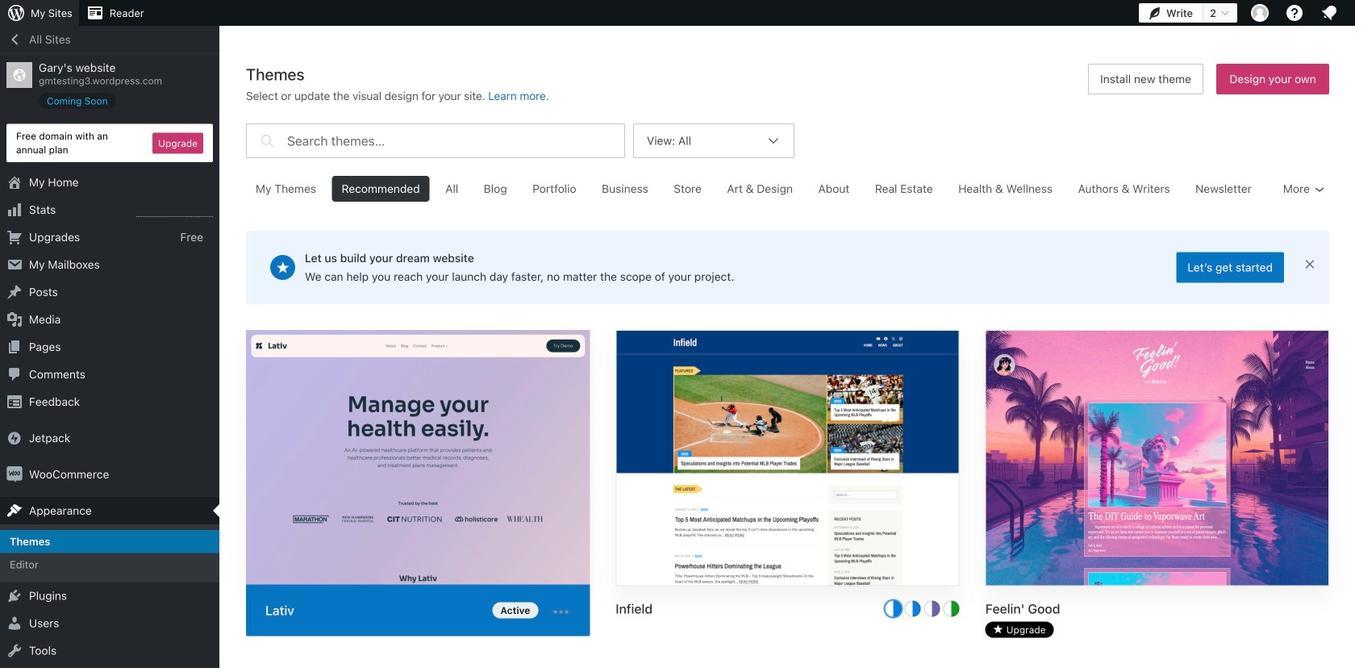 Task type: vqa. For each thing, say whether or not it's contained in the screenshot.
second Task enabled icon from the bottom
no



Task type: locate. For each thing, give the bounding box(es) containing it.
help image
[[1285, 3, 1305, 23]]

1 vertical spatial img image
[[6, 466, 23, 483]]

a passionate sports fan blog celebrating your favorite game. image
[[617, 331, 959, 588]]

more options for theme lativ image
[[551, 602, 571, 622]]

None search field
[[246, 119, 625, 162]]

a blog theme with a bold vaporwave aesthetic. its nostalgic atmosphere pays homage to the 80s and early 90s. image
[[987, 331, 1329, 588]]

0 vertical spatial img image
[[6, 430, 23, 446]]

1 img image from the top
[[6, 430, 23, 446]]

open search image
[[257, 119, 277, 162]]

img image
[[6, 430, 23, 446], [6, 466, 23, 483]]



Task type: describe. For each thing, give the bounding box(es) containing it.
manage your notifications image
[[1320, 3, 1339, 23]]

highest hourly views 0 image
[[136, 207, 213, 217]]

2 img image from the top
[[6, 466, 23, 483]]

dismiss image
[[1304, 258, 1317, 271]]

lativ is a wordpress block theme specifically designed for businesses and startups. it offers fresh, vibrant color palettes and sleek, modern templates that are perfect for companies looking to establish a bold and innovative online presence. image
[[246, 330, 590, 588]]

Search search field
[[287, 124, 625, 157]]

my profile image
[[1251, 4, 1269, 22]]



